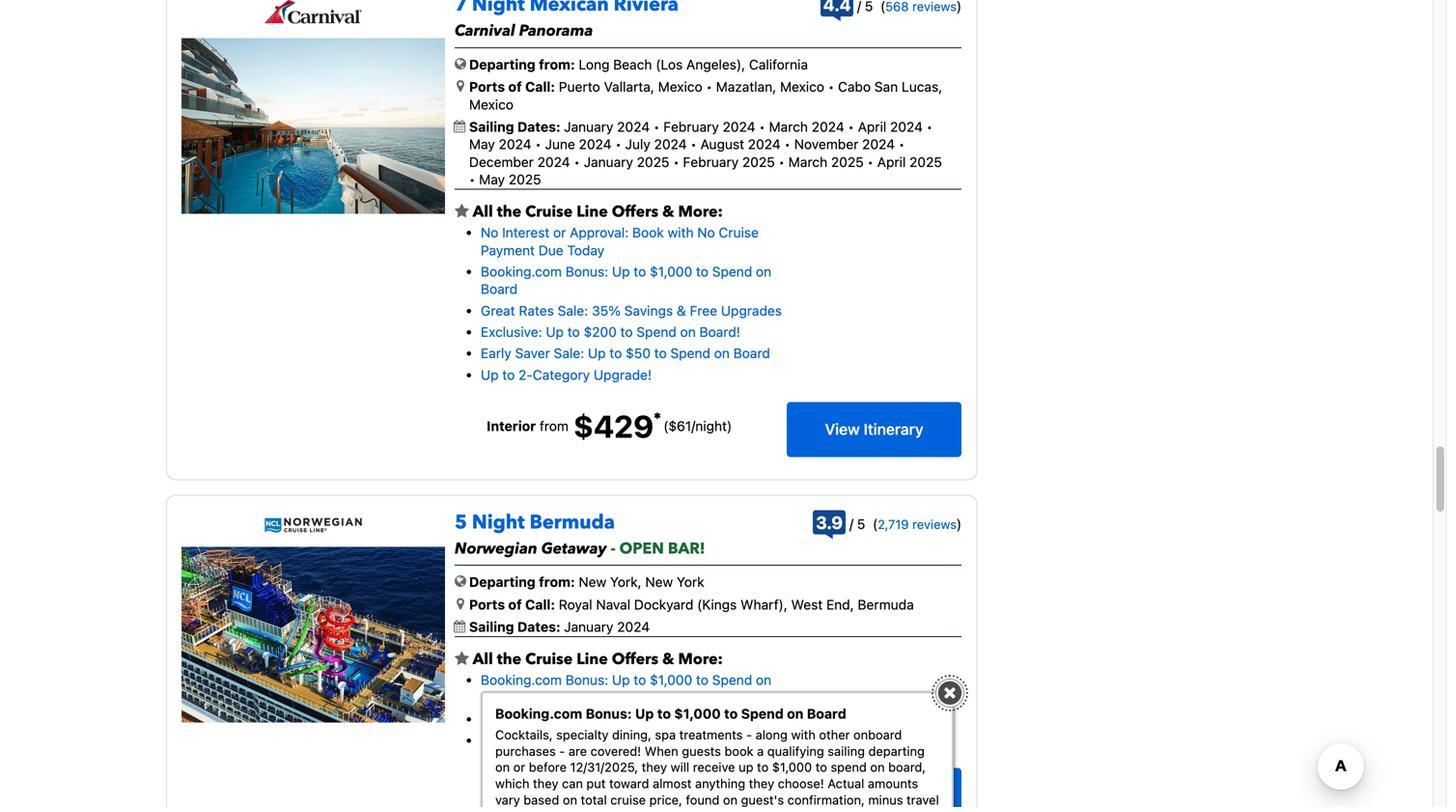 Task type: describe. For each thing, give the bounding box(es) containing it.
toward
[[609, 777, 649, 791]]

to up early saver sale: up to $50 to spend on board link
[[621, 324, 633, 340]]

approval:
[[570, 225, 629, 241]]

west
[[792, 597, 823, 613]]

interior from $429
[[487, 408, 654, 445]]

up
[[739, 760, 754, 775]]

norwegian cruise line image
[[264, 517, 363, 534]]

/ for 3.9
[[850, 516, 854, 532]]

january for january 2024
[[564, 619, 614, 635]]

asterisk image
[[654, 412, 661, 420]]

2024 up july
[[617, 119, 650, 135]]

board up great
[[481, 281, 518, 297]]

map marker image
[[457, 79, 465, 93]]

end,
[[827, 597, 854, 613]]

globe image
[[455, 57, 466, 70]]

beach
[[613, 56, 652, 72]]

more: for no interest or approval: book with no cruise payment due today
[[678, 201, 723, 222]]

& down dockyard
[[663, 649, 675, 670]]

bonus: for booking.com bonus: up to $1,000 to spend on board cocktails, specialty dining, spa treatments - along with other onboard purchases - are covered! when guests book a qualifying sailing departing on or before 12/31/2025, they will receive up to $1,000 to spend on board, which they can put toward almost anything they choose! actual amounts vary based on total cruise price, found on guest's confirmation, minus tr
[[586, 706, 632, 722]]

bar!
[[668, 538, 706, 560]]

offers for beach
[[612, 201, 659, 222]]

itinerary for great rates sale: 35% savings & free upgrades
[[864, 420, 924, 439]]

spend inside booking.com bonus: up to $1,000 to spend on board 2nd guest free + all free at sea perks free or reduced fares for 3rd & 4th guests!
[[713, 672, 753, 688]]

0 vertical spatial april
[[858, 119, 887, 135]]

2024 down june
[[538, 154, 570, 170]]

1 vertical spatial bermuda
[[858, 597, 914, 613]]

3.9
[[816, 512, 843, 533]]

5 night bermuda norwegian getaway - open bar!
[[455, 509, 706, 560]]

almost
[[653, 777, 692, 791]]

price,
[[650, 793, 683, 807]]

2 horizontal spatial they
[[749, 777, 775, 791]]

5 inside 3.9 / 5 ( 2,719 reviews )
[[857, 516, 866, 532]]

- inside "5 night bermuda norwegian getaway - open bar!"
[[611, 538, 616, 560]]

from: for long
[[539, 56, 575, 72]]

1 booking.com bonus: up to $1,000 to spend on board link from the top
[[481, 264, 772, 297]]

1 vertical spatial february
[[683, 154, 739, 170]]

perks
[[686, 711, 720, 727]]

1 vertical spatial april
[[878, 154, 906, 170]]

2024 down lucas,
[[891, 119, 923, 135]]

naval
[[596, 597, 631, 613]]

spend up upgrades
[[713, 264, 753, 280]]

2 horizontal spatial mexico
[[780, 79, 825, 95]]

found
[[686, 793, 720, 807]]

upgrades
[[721, 303, 782, 319]]

up to 2-category upgrade! link
[[481, 367, 652, 383]]

january 2024 • february 2024 • march 2024 • april 2024 • may 2024 • june 2024 • july 2024 • august 2024 • november 2024 • december 2024 • january 2025 • february 2025 • march 2025 • april 2025 • may 2025
[[469, 119, 942, 187]]

spend down savings
[[637, 324, 677, 340]]

star image for no interest or approval: book with no cruise payment due today
[[455, 204, 469, 219]]

0 vertical spatial sale:
[[558, 303, 588, 319]]

$50
[[626, 346, 651, 361]]

treatments
[[680, 728, 743, 742]]

all the cruise line offers & more: for new
[[469, 649, 723, 670]]

sailing dates: for departing from: new york, new york
[[469, 619, 564, 635]]

board inside booking.com bonus: up to $1,000 to spend on board 2nd guest free + all free at sea perks free or reduced fares for 3rd & 4th guests!
[[481, 690, 518, 706]]

booking.com bonus: up to $1,000 to spend on board dialog
[[481, 679, 965, 807]]

panorama
[[519, 20, 593, 42]]

2024 right june
[[579, 136, 612, 152]]

due
[[539, 242, 564, 258]]

open
[[620, 538, 664, 560]]

5 inside "5 night bermuda norwegian getaway - open bar!"
[[455, 509, 467, 536]]

actual
[[828, 777, 865, 791]]

wharf),
[[741, 597, 788, 613]]

york
[[677, 574, 705, 590]]

& up book
[[663, 201, 675, 222]]

board,
[[889, 760, 926, 775]]

$1,000 inside no interest or approval: book with no cruise payment due today booking.com bonus: up to $1,000 to spend on board great rates sale: 35% savings & free upgrades exclusive: up to $200 to spend on board! early saver sale: up to $50 to spend on board up to 2-category upgrade!
[[650, 264, 693, 280]]

1 vertical spatial january
[[584, 154, 634, 170]]

royal
[[559, 597, 593, 613]]

& inside booking.com bonus: up to $1,000 to spend on board 2nd guest free + all free at sea perks free or reduced fares for 3rd & 4th guests!
[[671, 733, 680, 749]]

$429
[[574, 408, 654, 445]]

guests!
[[709, 733, 757, 749]]

or inside booking.com bonus: up to $1,000 to spend on board 2nd guest free + all free at sea perks free or reduced fares for 3rd & 4th guests!
[[512, 733, 525, 749]]

$1,000 down qualifying
[[772, 760, 812, 775]]

carnival panorama image
[[182, 38, 445, 214]]

bonus: inside no interest or approval: book with no cruise payment due today booking.com bonus: up to $1,000 to spend on board great rates sale: 35% savings & free upgrades exclusive: up to $200 to spend on board! early saver sale: up to $50 to spend on board up to 2-category upgrade!
[[566, 264, 609, 280]]

from: for new
[[539, 574, 575, 590]]

2025 down july
[[637, 154, 670, 170]]

book
[[633, 225, 664, 241]]

based
[[524, 793, 560, 807]]

/ for ($100
[[697, 784, 701, 800]]

free left +
[[549, 711, 577, 727]]

call: for long beach (los angeles), california
[[525, 79, 555, 95]]

board inside booking.com bonus: up to $1,000 to spend on board cocktails, specialty dining, spa treatments - along with other onboard purchases - are covered! when guests book a qualifying sailing departing on or before 12/31/2025, they will receive up to $1,000 to spend on board, which they can put toward almost anything they choose! actual amounts vary based on total cruise price, found on guest's confirmation, minus tr
[[807, 706, 847, 722]]

early saver sale: up to $50 to spend on board link
[[481, 346, 771, 361]]

to up perks
[[696, 672, 709, 688]]

amounts
[[868, 777, 919, 791]]

which
[[495, 777, 530, 791]]

spa
[[655, 728, 676, 742]]

free down "2nd"
[[481, 733, 509, 749]]

reduced
[[529, 733, 584, 749]]

to left 2-
[[503, 367, 515, 383]]

will
[[671, 760, 690, 775]]

guests
[[682, 744, 721, 758]]

2025 down december
[[509, 172, 541, 187]]

rates
[[519, 303, 554, 319]]

up down early
[[481, 367, 499, 383]]

when
[[645, 744, 679, 758]]

sailing dates: for departing from: long beach (los angeles), california
[[469, 119, 564, 135]]

spend down the board!
[[671, 346, 711, 361]]

great
[[481, 303, 515, 319]]

free or reduced fares for 3rd & 4th guests! link
[[481, 733, 757, 749]]

up down no interest or approval: book with no cruise payment due today 'link'
[[612, 264, 630, 280]]

mazatlan,
[[716, 79, 777, 95]]

($61
[[664, 418, 692, 434]]

covered!
[[591, 744, 641, 758]]

2024 up november
[[812, 119, 845, 135]]

interior from
[[482, 784, 564, 800]]

($100 / night)
[[660, 784, 737, 800]]

free inside no interest or approval: book with no cruise payment due today booking.com bonus: up to $1,000 to spend on board great rates sale: 35% savings & free upgrades exclusive: up to $200 to spend on board! early saver sale: up to $50 to spend on board up to 2-category upgrade!
[[690, 303, 718, 319]]

to up guests!
[[724, 706, 738, 722]]

sailing for departing from: new york, new york
[[469, 619, 514, 635]]

2,719 reviews link
[[878, 517, 957, 532]]

all for booking.com bonus: up to $1,000 to spend on board
[[473, 649, 493, 670]]

2024 right november
[[863, 136, 895, 152]]

to down a
[[757, 760, 769, 775]]

long
[[579, 56, 610, 72]]

saver
[[515, 346, 550, 361]]

today
[[567, 242, 605, 258]]

a
[[757, 744, 764, 758]]

interest
[[502, 225, 550, 241]]

0 vertical spatial march
[[769, 119, 808, 135]]

with inside no interest or approval: book with no cruise payment due today booking.com bonus: up to $1,000 to spend on board great rates sale: 35% savings & free upgrades exclusive: up to $200 to spend on board! early saver sale: up to $50 to spend on board up to 2-category upgrade!
[[668, 225, 694, 241]]

to down "exclusive: up to $200 to spend on board!" link
[[610, 346, 622, 361]]

all the cruise line offers & more: for long
[[469, 201, 723, 222]]

november
[[795, 136, 859, 152]]

up down $200
[[588, 346, 606, 361]]

mexico inside cabo san lucas, mexico
[[469, 96, 514, 112]]

ports for departing from: long beach (los angeles), california
[[469, 79, 505, 95]]

booking.com bonus: up to $1,000 to spend on board cocktails, specialty dining, spa treatments - along with other onboard purchases - are covered! when guests book a qualifying sailing departing on or before 12/31/2025, they will receive up to $1,000 to spend on board, which they can put toward almost anything they choose! actual amounts vary based on total cruise price, found on guest's confirmation, minus tr
[[495, 706, 939, 807]]

2 no from the left
[[698, 225, 715, 241]]

lucas,
[[902, 79, 943, 95]]

exclusive: up to $200 to spend on board! link
[[481, 324, 741, 340]]

departing for departing from: long beach (los angeles), california
[[469, 56, 536, 72]]

other
[[819, 728, 850, 742]]

night) for ($61 / night)
[[696, 418, 732, 434]]

interior for interior from
[[482, 784, 531, 800]]

2024 up august
[[723, 119, 756, 135]]

specialty
[[556, 728, 609, 742]]

norwegian
[[455, 538, 538, 560]]

choose!
[[778, 777, 825, 791]]

vary
[[495, 793, 520, 807]]

put
[[587, 777, 606, 791]]

spend inside booking.com bonus: up to $1,000 to spend on board cocktails, specialty dining, spa treatments - along with other onboard purchases - are covered! when guests book a qualifying sailing departing on or before 12/31/2025, they will receive up to $1,000 to spend on board, which they can put toward almost anything they choose! actual amounts vary based on total cruise price, found on guest's confirmation, minus tr
[[741, 706, 784, 722]]

35%
[[592, 303, 621, 319]]

departing from: new york, new york
[[469, 574, 705, 590]]

onboard
[[854, 728, 902, 742]]

view itinerary link for great rates sale: 35% savings & free upgrades
[[787, 402, 962, 457]]

sea
[[658, 711, 682, 727]]

reviews
[[913, 517, 957, 532]]

or inside no interest or approval: book with no cruise payment due today booking.com bonus: up to $1,000 to spend on board great rates sale: 35% savings & free upgrades exclusive: up to $200 to spend on board! early saver sale: up to $50 to spend on board up to 2-category upgrade!
[[554, 225, 566, 241]]

board!
[[700, 324, 741, 340]]

line for long beach (los angeles), california
[[577, 201, 608, 222]]

before
[[529, 760, 567, 775]]

to up at
[[634, 672, 646, 688]]

to up the board!
[[696, 264, 709, 280]]

2024 up december
[[499, 136, 532, 152]]

(
[[873, 516, 878, 532]]

map marker image
[[457, 597, 465, 611]]

board down the board!
[[734, 346, 771, 361]]

june
[[545, 136, 575, 152]]

2nd guest free + all free at sea perks link
[[481, 711, 720, 727]]

norwegian getaway image
[[182, 547, 445, 723]]

booking.com for booking.com bonus: up to $1,000 to spend on board cocktails, specialty dining, spa treatments - along with other onboard purchases - are covered! when guests book a qualifying sailing departing on or before 12/31/2025, they will receive up to $1,000 to spend on board, which they can put toward almost anything they choose! actual amounts vary based on total cruise price, found on guest's confirmation, minus tr
[[495, 706, 583, 722]]

2024 right august
[[748, 136, 781, 152]]

early
[[481, 346, 512, 361]]

great rates sale: 35% savings & free upgrades link
[[481, 303, 782, 319]]

$1,000 inside booking.com bonus: up to $1,000 to spend on board 2nd guest free + all free at sea perks free or reduced fares for 3rd & 4th guests!
[[650, 672, 693, 688]]



Task type: vqa. For each thing, say whether or not it's contained in the screenshot.
Entertainment
no



Task type: locate. For each thing, give the bounding box(es) containing it.
1 calendar image from the top
[[454, 120, 466, 133]]

0 vertical spatial sailing dates:
[[469, 119, 564, 135]]

april
[[858, 119, 887, 135], [878, 154, 906, 170]]

to up choose!
[[816, 760, 828, 775]]

january for january 2024 • february 2024 • march 2024 • april 2024 • may 2024 • june 2024 • july 2024 • august 2024 • november 2024 • december 2024 • january 2025 • february 2025 • march 2025 • april 2025 • may 2025
[[564, 119, 614, 135]]

with inside booking.com bonus: up to $1,000 to spend on board cocktails, specialty dining, spa treatments - along with other onboard purchases - are covered! when guests book a qualifying sailing departing on or before 12/31/2025, they will receive up to $1,000 to spend on board, which they can put toward almost anything they choose! actual amounts vary based on total cruise price, found on guest's confirmation, minus tr
[[791, 728, 816, 742]]

view itinerary for free or reduced fares for 3rd & 4th guests!
[[825, 786, 924, 804]]

asterisk image
[[651, 778, 658, 785]]

1 vertical spatial booking.com bonus: up to $1,000 to spend on board link
[[481, 672, 772, 706]]

along
[[756, 728, 788, 742]]

0 vertical spatial dates:
[[518, 119, 561, 135]]

- left open
[[611, 538, 616, 560]]

2 vertical spatial booking.com
[[495, 706, 583, 722]]

2 from: from the top
[[539, 574, 575, 590]]

night) for ($100 / night)
[[701, 784, 737, 800]]

1 horizontal spatial no
[[698, 225, 715, 241]]

ports right map marker image
[[469, 79, 505, 95]]

cocktails,
[[495, 728, 553, 742]]

0 vertical spatial with
[[668, 225, 694, 241]]

booking.com
[[481, 264, 562, 280], [481, 672, 562, 688], [495, 706, 583, 722]]

dates: down royal
[[518, 619, 561, 635]]

departing
[[469, 56, 536, 72], [469, 574, 536, 590]]

1 vertical spatial booking.com
[[481, 672, 562, 688]]

1 vertical spatial sale:
[[554, 346, 585, 361]]

angeles),
[[687, 56, 746, 72]]

they up asterisk icon
[[642, 760, 667, 775]]

february down cabo san lucas, mexico on the top
[[664, 119, 719, 135]]

1 vertical spatial sailing
[[469, 619, 514, 635]]

san
[[875, 79, 898, 95]]

0 vertical spatial itinerary
[[864, 420, 924, 439]]

booking.com up guest
[[481, 672, 562, 688]]

0 vertical spatial all the cruise line offers & more:
[[469, 201, 723, 222]]

/ right 3.9
[[850, 516, 854, 532]]

3rd
[[646, 733, 667, 749]]

puerto vallarta, mexico • mazatlan, mexico
[[559, 79, 825, 95]]

1 horizontal spatial new
[[646, 574, 673, 590]]

guest's
[[741, 793, 784, 807]]

1 all the cruise line offers & more: from the top
[[469, 201, 723, 222]]

they
[[642, 760, 667, 775], [533, 777, 559, 791], [749, 777, 775, 791]]

booking.com inside booking.com bonus: up to $1,000 to spend on board cocktails, specialty dining, spa treatments - along with other onboard purchases - are covered! when guests book a qualifying sailing departing on or before 12/31/2025, they will receive up to $1,000 to spend on board, which they can put toward almost anything they choose! actual amounts vary based on total cruise price, found on guest's confirmation, minus tr
[[495, 706, 583, 722]]

view down spend
[[825, 786, 860, 804]]

booking.com inside booking.com bonus: up to $1,000 to spend on board 2nd guest free + all free at sea perks free or reduced fares for 3rd & 4th guests!
[[481, 672, 562, 688]]

cruise inside no interest or approval: book with no cruise payment due today booking.com bonus: up to $1,000 to spend on board great rates sale: 35% savings & free upgrades exclusive: up to $200 to spend on board! early saver sale: up to $50 to spend on board up to 2-category upgrade!
[[719, 225, 759, 241]]

2 new from the left
[[646, 574, 673, 590]]

line
[[577, 201, 608, 222], [577, 649, 608, 670]]

0 horizontal spatial 5
[[455, 509, 467, 536]]

cruise
[[526, 201, 573, 222], [719, 225, 759, 241], [526, 649, 573, 670]]

1 horizontal spatial /
[[697, 784, 701, 800]]

globe image
[[455, 575, 466, 588]]

0 vertical spatial of
[[509, 79, 522, 95]]

1 more: from the top
[[678, 201, 723, 222]]

from:
[[539, 56, 575, 72], [539, 574, 575, 590]]

view for free or reduced fares for 3rd & 4th guests!
[[825, 786, 860, 804]]

calendar image down map marker icon
[[454, 621, 466, 633]]

booking.com inside no interest or approval: book with no cruise payment due today booking.com bonus: up to $1,000 to spend on board great rates sale: 35% savings & free upgrades exclusive: up to $200 to spend on board! early saver sale: up to $50 to spend on board up to 2-category upgrade!
[[481, 264, 562, 280]]

2 more: from the top
[[678, 649, 723, 670]]

no interest or approval: book with no cruise payment due today link
[[481, 225, 759, 258]]

bonus: inside booking.com bonus: up to $1,000 to spend on board 2nd guest free + all free at sea perks free or reduced fares for 3rd & 4th guests!
[[566, 672, 609, 688]]

total
[[581, 793, 607, 807]]

call: for new york, new york
[[525, 597, 555, 613]]

2 vertical spatial january
[[564, 619, 614, 635]]

1 ports from the top
[[469, 79, 505, 95]]

all for no interest or approval: book with no cruise payment due today
[[473, 201, 493, 222]]

anything
[[695, 777, 746, 791]]

free up dining,
[[612, 711, 639, 727]]

0 vertical spatial call:
[[525, 79, 555, 95]]

1 sailing dates: from the top
[[469, 119, 564, 135]]

1 horizontal spatial -
[[611, 538, 616, 560]]

for
[[625, 733, 642, 749]]

0 vertical spatial offers
[[612, 201, 659, 222]]

+
[[580, 711, 589, 727]]

all inside booking.com bonus: up to $1,000 to spend on board 2nd guest free + all free at sea perks free or reduced fares for 3rd & 4th guests!
[[592, 711, 608, 727]]

sailing dates:
[[469, 119, 564, 135], [469, 619, 564, 635]]

the up "2nd"
[[497, 649, 522, 670]]

1 vertical spatial ports of call:
[[469, 597, 555, 613]]

interior for interior from $429
[[487, 418, 536, 434]]

0 horizontal spatial -
[[560, 744, 565, 758]]

0 vertical spatial cruise
[[526, 201, 573, 222]]

of right map marker image
[[509, 79, 522, 95]]

all the cruise line offers & more:
[[469, 201, 723, 222], [469, 649, 723, 670]]

2 horizontal spatial /
[[850, 516, 854, 532]]

bonus: inside booking.com bonus: up to $1,000 to spend on board cocktails, specialty dining, spa treatments - along with other onboard purchases - are covered! when guests book a qualifying sailing departing on or before 12/31/2025, they will receive up to $1,000 to spend on board, which they can put toward almost anything they choose! actual amounts vary based on total cruise price, found on guest's confirmation, minus tr
[[586, 706, 632, 722]]

0 vertical spatial more:
[[678, 201, 723, 222]]

0 vertical spatial from:
[[539, 56, 575, 72]]

may down december
[[479, 172, 505, 187]]

booking.com bonus: up to $1,000 to spend on board link
[[481, 264, 772, 297], [481, 672, 772, 706]]

2 line from the top
[[577, 649, 608, 670]]

1 vertical spatial offers
[[612, 649, 659, 670]]

1 line from the top
[[577, 201, 608, 222]]

interior down purchases
[[482, 784, 531, 800]]

may up december
[[469, 136, 495, 152]]

up inside booking.com bonus: up to $1,000 to spend on board cocktails, specialty dining, spa treatments - along with other onboard purchases - are covered! when guests book a qualifying sailing departing on or before 12/31/2025, they will receive up to $1,000 to spend on board, which they can put toward almost anything they choose! actual amounts vary based on total cruise price, found on guest's confirmation, minus tr
[[635, 706, 654, 722]]

more:
[[678, 201, 723, 222], [678, 649, 723, 670]]

purchases
[[495, 744, 556, 758]]

1 call: from the top
[[525, 79, 555, 95]]

book
[[725, 744, 754, 758]]

1 vertical spatial view itinerary
[[825, 786, 924, 804]]

to right $50 on the left
[[655, 346, 667, 361]]

or inside booking.com bonus: up to $1,000 to spend on board cocktails, specialty dining, spa treatments - along with other onboard purchases - are covered! when guests book a qualifying sailing departing on or before 12/31/2025, they will receive up to $1,000 to spend on board, which they can put toward almost anything they choose! actual amounts vary based on total cruise price, found on guest's confirmation, minus tr
[[514, 760, 526, 775]]

no up payment
[[481, 225, 499, 241]]

0 vertical spatial ports
[[469, 79, 505, 95]]

0 vertical spatial from
[[540, 418, 569, 434]]

all the cruise line offers & more: up approval:
[[469, 201, 723, 222]]

1 vertical spatial view
[[825, 786, 860, 804]]

1 vertical spatial ports
[[469, 597, 505, 613]]

ports for departing from: new york, new york
[[469, 597, 505, 613]]

bonus: down "today"
[[566, 264, 609, 280]]

to right at
[[658, 706, 671, 722]]

1 vertical spatial star image
[[455, 651, 469, 667]]

1 vertical spatial more:
[[678, 649, 723, 670]]

1 offers from the top
[[612, 201, 659, 222]]

on inside booking.com bonus: up to $1,000 to spend on board 2nd guest free + all free at sea perks free or reduced fares for 3rd & 4th guests!
[[756, 672, 772, 688]]

all the cruise line offers & more: down january 2024
[[469, 649, 723, 670]]

spend up perks
[[713, 672, 753, 688]]

0 vertical spatial view itinerary link
[[787, 402, 962, 457]]

2 all the cruise line offers & more: from the top
[[469, 649, 723, 670]]

carnival cruise line image
[[264, 0, 363, 25]]

dockyard
[[634, 597, 694, 613]]

0 horizontal spatial /
[[692, 418, 696, 434]]

1 horizontal spatial they
[[642, 760, 667, 775]]

departing from: long beach (los angeles), california
[[469, 56, 808, 72]]

from inside "interior from $429"
[[540, 418, 569, 434]]

0 vertical spatial booking.com bonus: up to $1,000 to spend on board link
[[481, 264, 772, 297]]

on
[[756, 264, 772, 280], [681, 324, 696, 340], [714, 346, 730, 361], [756, 672, 772, 688], [787, 706, 804, 722], [495, 760, 510, 775], [871, 760, 885, 775], [563, 793, 578, 807], [723, 793, 738, 807]]

or down guest
[[512, 733, 525, 749]]

calendar image
[[454, 120, 466, 133], [454, 621, 466, 633]]

departing
[[869, 744, 925, 758]]

1 of from the top
[[509, 79, 522, 95]]

bonus: up +
[[566, 672, 609, 688]]

ports of call: for departing from: new york, new york
[[469, 597, 555, 613]]

mexico down california
[[780, 79, 825, 95]]

line up approval:
[[577, 201, 608, 222]]

1 star image from the top
[[455, 204, 469, 219]]

2 horizontal spatial -
[[747, 728, 752, 742]]

2 view from the top
[[825, 786, 860, 804]]

from
[[540, 418, 569, 434], [535, 784, 564, 800]]

0 vertical spatial booking.com
[[481, 264, 562, 280]]

5 left ( at the right
[[857, 516, 866, 532]]

0 horizontal spatial mexico
[[469, 96, 514, 112]]

cabo
[[838, 79, 871, 95]]

1 vertical spatial interior
[[482, 784, 531, 800]]

1 vertical spatial night)
[[701, 784, 737, 800]]

may
[[469, 136, 495, 152], [479, 172, 505, 187]]

2 dates: from the top
[[518, 619, 561, 635]]

2 star image from the top
[[455, 651, 469, 667]]

0 vertical spatial interior
[[487, 418, 536, 434]]

2024 right july
[[654, 136, 687, 152]]

/ for ($61
[[692, 418, 696, 434]]

2 offers from the top
[[612, 649, 659, 670]]

departing for departing from: new york, new york
[[469, 574, 536, 590]]

0 vertical spatial star image
[[455, 204, 469, 219]]

2 vertical spatial /
[[697, 784, 701, 800]]

all up payment
[[473, 201, 493, 222]]

0 vertical spatial /
[[692, 418, 696, 434]]

2 itinerary from the top
[[864, 786, 924, 804]]

1 vertical spatial itinerary
[[864, 786, 924, 804]]

free up the board!
[[690, 303, 718, 319]]

0 horizontal spatial new
[[579, 574, 607, 590]]

0 vertical spatial bonus:
[[566, 264, 609, 280]]

bonus:
[[566, 264, 609, 280], [566, 672, 609, 688], [586, 706, 632, 722]]

star image for booking.com bonus: up to $1,000 to spend on board
[[455, 651, 469, 667]]

2024
[[617, 119, 650, 135], [723, 119, 756, 135], [812, 119, 845, 135], [891, 119, 923, 135], [499, 136, 532, 152], [579, 136, 612, 152], [654, 136, 687, 152], [748, 136, 781, 152], [863, 136, 895, 152], [538, 154, 570, 170], [617, 619, 650, 635]]

of for departing from: long beach (los angeles), california
[[509, 79, 522, 95]]

cruise for long beach (los angeles), california
[[526, 201, 573, 222]]

calendar image for departing from: long beach (los angeles), california
[[454, 120, 466, 133]]

2 sailing from the top
[[469, 619, 514, 635]]

1 vertical spatial sailing dates:
[[469, 619, 564, 635]]

1 vertical spatial march
[[789, 154, 828, 170]]

1 vertical spatial may
[[479, 172, 505, 187]]

1 vertical spatial the
[[497, 649, 522, 670]]

2 vertical spatial -
[[560, 744, 565, 758]]

1 vertical spatial of
[[509, 597, 522, 613]]

all up "2nd"
[[473, 649, 493, 670]]

cruise up upgrades
[[719, 225, 759, 241]]

or up due
[[554, 225, 566, 241]]

1 vertical spatial cruise
[[719, 225, 759, 241]]

1 dates: from the top
[[518, 119, 561, 135]]

booking.com for booking.com bonus: up to $1,000 to spend on board 2nd guest free + all free at sea perks free or reduced fares for 3rd & 4th guests!
[[481, 672, 562, 688]]

3.9 / 5 ( 2,719 reviews )
[[816, 512, 962, 533]]

booking.com bonus: up to $1,000 to spend on board link up great rates sale: 35% savings & free upgrades link
[[481, 264, 772, 297]]

0 vertical spatial night)
[[696, 418, 732, 434]]

from down category in the left top of the page
[[540, 418, 569, 434]]

1 horizontal spatial bermuda
[[858, 597, 914, 613]]

with up qualifying
[[791, 728, 816, 742]]

0 horizontal spatial no
[[481, 225, 499, 241]]

from: up puerto
[[539, 56, 575, 72]]

from: up royal
[[539, 574, 575, 590]]

0 vertical spatial may
[[469, 136, 495, 152]]

itinerary up 3.9 / 5 ( 2,719 reviews )
[[864, 420, 924, 439]]

all right +
[[592, 711, 608, 727]]

& left 4th
[[671, 733, 680, 749]]

vallarta,
[[604, 79, 655, 95]]

1 vertical spatial or
[[512, 733, 525, 749]]

dining,
[[612, 728, 652, 742]]

booking.com up cocktails,
[[495, 706, 583, 722]]

0 vertical spatial view
[[825, 420, 860, 439]]

2 view itinerary link from the top
[[787, 768, 962, 807]]

ports of call: for departing from: long beach (los angeles), california
[[469, 79, 555, 95]]

0 vertical spatial january
[[564, 119, 614, 135]]

1 vertical spatial all the cruise line offers & more:
[[469, 649, 723, 670]]

ports of call: right map marker icon
[[469, 597, 555, 613]]

booking.com down payment
[[481, 264, 562, 280]]

mexico
[[658, 79, 703, 95], [780, 79, 825, 95], [469, 96, 514, 112]]

0 horizontal spatial with
[[668, 225, 694, 241]]

1 view from the top
[[825, 420, 860, 439]]

1 new from the left
[[579, 574, 607, 590]]

more: for booking.com bonus: up to $1,000 to spend on board
[[678, 649, 723, 670]]

cabo san lucas, mexico
[[469, 79, 943, 112]]

august
[[701, 136, 745, 152]]

2 view itinerary from the top
[[825, 786, 924, 804]]

ports
[[469, 79, 505, 95], [469, 597, 505, 613]]

1 horizontal spatial mexico
[[658, 79, 703, 95]]

2 departing from the top
[[469, 574, 536, 590]]

2025 down november
[[831, 154, 864, 170]]

calendar image for departing from: new york, new york
[[454, 621, 466, 633]]

january up june
[[564, 119, 614, 135]]

ports of call: right map marker image
[[469, 79, 555, 95]]

cruise down royal
[[526, 649, 573, 670]]

1 sailing from the top
[[469, 119, 514, 135]]

mexico down (los
[[658, 79, 703, 95]]

cruise for new york, new york
[[526, 649, 573, 670]]

up down rates
[[546, 324, 564, 340]]

1 vertical spatial /
[[850, 516, 854, 532]]

view for great rates sale: 35% savings & free upgrades
[[825, 420, 860, 439]]

new up dockyard
[[646, 574, 673, 590]]

1 departing from the top
[[469, 56, 536, 72]]

0 vertical spatial all
[[473, 201, 493, 222]]

interior down 2-
[[487, 418, 536, 434]]

view itinerary link for free or reduced fares for 3rd & 4th guests!
[[787, 768, 962, 807]]

dates: for new
[[518, 619, 561, 635]]

2024 down naval
[[617, 619, 650, 635]]

of right map marker icon
[[509, 597, 522, 613]]

& inside no interest or approval: book with no cruise payment due today booking.com bonus: up to $1,000 to spend on board great rates sale: 35% savings & free upgrades exclusive: up to $200 to spend on board! early saver sale: up to $50 to spend on board up to 2-category upgrade!
[[677, 303, 686, 319]]

new
[[579, 574, 607, 590], [646, 574, 673, 590]]

the for booking.com bonus: up to $1,000 to spend on board
[[497, 649, 522, 670]]

2 ports from the top
[[469, 597, 505, 613]]

march down november
[[789, 154, 828, 170]]

bonus: for booking.com bonus: up to $1,000 to spend on board 2nd guest free + all free at sea perks free or reduced fares for 3rd & 4th guests!
[[566, 672, 609, 688]]

1 vertical spatial -
[[747, 728, 752, 742]]

line for new york, new york
[[577, 649, 608, 670]]

to down no interest or approval: book with no cruise payment due today 'link'
[[634, 264, 646, 280]]

1 vertical spatial line
[[577, 649, 608, 670]]

or
[[554, 225, 566, 241], [512, 733, 525, 749], [514, 760, 526, 775]]

/ inside 3.9 / 5 ( 2,719 reviews )
[[850, 516, 854, 532]]

at
[[643, 711, 655, 727]]

$1,000 up treatments
[[675, 706, 721, 722]]

more: down january 2024 • february 2024 • march 2024 • april 2024 • may 2024 • june 2024 • july 2024 • august 2024 • november 2024 • december 2024 • january 2025 • february 2025 • march 2025 • april 2025 • may 2025
[[678, 201, 723, 222]]

1 ports of call: from the top
[[469, 79, 555, 95]]

0 vertical spatial ports of call:
[[469, 79, 555, 95]]

line down january 2024
[[577, 649, 608, 670]]

confirmation,
[[788, 793, 865, 807]]

calendar image down map marker image
[[454, 120, 466, 133]]

0 vertical spatial departing
[[469, 56, 536, 72]]

0 horizontal spatial they
[[533, 777, 559, 791]]

2 vertical spatial cruise
[[526, 649, 573, 670]]

star image
[[455, 204, 469, 219], [455, 651, 469, 667]]

1 no from the left
[[481, 225, 499, 241]]

fares
[[587, 733, 621, 749]]

sailing for departing from: long beach (los angeles), california
[[469, 119, 514, 135]]

2 vertical spatial bonus:
[[586, 706, 632, 722]]

up inside booking.com bonus: up to $1,000 to spend on board 2nd guest free + all free at sea perks free or reduced fares for 3rd & 4th guests!
[[612, 672, 630, 688]]

receive
[[693, 760, 736, 775]]

no interest or approval: book with no cruise payment due today booking.com bonus: up to $1,000 to spend on board great rates sale: 35% savings & free upgrades exclusive: up to $200 to spend on board! early saver sale: up to $50 to spend on board up to 2-category upgrade!
[[481, 225, 782, 383]]

1 vertical spatial with
[[791, 728, 816, 742]]

1 vertical spatial dates:
[[518, 619, 561, 635]]

1 view itinerary from the top
[[825, 420, 924, 439]]

2 vertical spatial or
[[514, 760, 526, 775]]

spend
[[831, 760, 867, 775]]

dates: for long
[[518, 119, 561, 135]]

2 of from the top
[[509, 597, 522, 613]]

december
[[469, 154, 534, 170]]

with right book
[[668, 225, 694, 241]]

carnival panorama
[[455, 20, 593, 42]]

booking.com bonus: up to $1,000 to spend on board link up at
[[481, 672, 772, 706]]

january
[[564, 119, 614, 135], [584, 154, 634, 170], [564, 619, 614, 635]]

1 vertical spatial call:
[[525, 597, 555, 613]]

california
[[749, 56, 808, 72]]

to left $200
[[568, 324, 580, 340]]

1 vertical spatial calendar image
[[454, 621, 466, 633]]

ports right map marker icon
[[469, 597, 505, 613]]

$1,000 up savings
[[650, 264, 693, 280]]

1 horizontal spatial 5
[[857, 516, 866, 532]]

upgrade!
[[594, 367, 652, 383]]

all
[[473, 201, 493, 222], [473, 649, 493, 670], [592, 711, 608, 727]]

1 vertical spatial view itinerary link
[[787, 768, 962, 807]]

bermuda up "getaway"
[[530, 509, 615, 536]]

board
[[481, 281, 518, 297], [734, 346, 771, 361], [481, 690, 518, 706], [807, 706, 847, 722]]

2 booking.com bonus: up to $1,000 to spend on board link from the top
[[481, 672, 772, 706]]

2025 down lucas,
[[910, 154, 942, 170]]

of for departing from: new york, new york
[[509, 597, 522, 613]]

1 itinerary from the top
[[864, 420, 924, 439]]

1 vertical spatial departing
[[469, 574, 536, 590]]

sale: up the up to 2-category upgrade! link
[[554, 346, 585, 361]]

2025 down august
[[743, 154, 775, 170]]

night
[[472, 509, 525, 536]]

1 the from the top
[[497, 201, 522, 222]]

january down july
[[584, 154, 634, 170]]

the for no interest or approval: book with no cruise payment due today
[[497, 201, 522, 222]]

sale: left 35%
[[558, 303, 588, 319]]

from for interior from
[[535, 784, 564, 800]]

view itinerary for great rates sale: 35% savings & free upgrades
[[825, 420, 924, 439]]

2 vertical spatial all
[[592, 711, 608, 727]]

0 vertical spatial line
[[577, 201, 608, 222]]

exclusive:
[[481, 324, 542, 340]]

2-
[[519, 367, 533, 383]]

0 vertical spatial calendar image
[[454, 120, 466, 133]]

& right savings
[[677, 303, 686, 319]]

0 vertical spatial or
[[554, 225, 566, 241]]

1 vertical spatial from:
[[539, 574, 575, 590]]

1 from: from the top
[[539, 56, 575, 72]]

spend up along
[[741, 706, 784, 722]]

view up 3.9
[[825, 420, 860, 439]]

•
[[706, 79, 713, 95], [825, 79, 838, 95], [654, 119, 660, 135], [759, 119, 766, 135], [848, 119, 855, 135], [927, 119, 933, 135], [535, 136, 542, 152], [616, 136, 622, 152], [691, 136, 697, 152], [785, 136, 791, 152], [899, 136, 905, 152], [574, 154, 580, 170], [673, 154, 680, 170], [779, 154, 785, 170], [868, 154, 874, 170], [469, 172, 476, 187]]

0 vertical spatial bermuda
[[530, 509, 615, 536]]

no right book
[[698, 225, 715, 241]]

2 calendar image from the top
[[454, 621, 466, 633]]

from for interior from $429
[[540, 418, 569, 434]]

departing down norwegian
[[469, 574, 536, 590]]

up up '2nd guest free + all free at sea perks' link
[[612, 672, 630, 688]]

interior inside "interior from $429"
[[487, 418, 536, 434]]

(kings
[[697, 597, 737, 613]]

2 ports of call: from the top
[[469, 597, 555, 613]]

2 sailing dates: from the top
[[469, 619, 564, 635]]

offers
[[612, 201, 659, 222], [612, 649, 659, 670]]

)
[[957, 516, 962, 532]]

2025
[[637, 154, 670, 170], [743, 154, 775, 170], [831, 154, 864, 170], [910, 154, 942, 170], [509, 172, 541, 187]]

12/31/2025,
[[570, 760, 638, 775]]

can
[[562, 777, 583, 791]]

mexico up december
[[469, 96, 514, 112]]

0 horizontal spatial bermuda
[[530, 509, 615, 536]]

$1,000 up the sea
[[650, 672, 693, 688]]

4th
[[684, 733, 705, 749]]

offers for york,
[[612, 649, 659, 670]]

are
[[569, 744, 587, 758]]

0 vertical spatial february
[[664, 119, 719, 135]]

sailing
[[469, 119, 514, 135], [469, 619, 514, 635]]

2 the from the top
[[497, 649, 522, 670]]

2 call: from the top
[[525, 597, 555, 613]]

bermuda inside "5 night bermuda norwegian getaway - open bar!"
[[530, 509, 615, 536]]

0 vertical spatial -
[[611, 538, 616, 560]]

1 view itinerary link from the top
[[787, 402, 962, 457]]

board up "2nd"
[[481, 690, 518, 706]]

($61 / night)
[[664, 418, 732, 434]]

1 horizontal spatial with
[[791, 728, 816, 742]]

sailing down norwegian
[[469, 619, 514, 635]]

cruise
[[611, 793, 646, 807]]

itinerary for free or reduced fares for 3rd & 4th guests!
[[864, 786, 924, 804]]

5 left 'night' at the left bottom
[[455, 509, 467, 536]]



